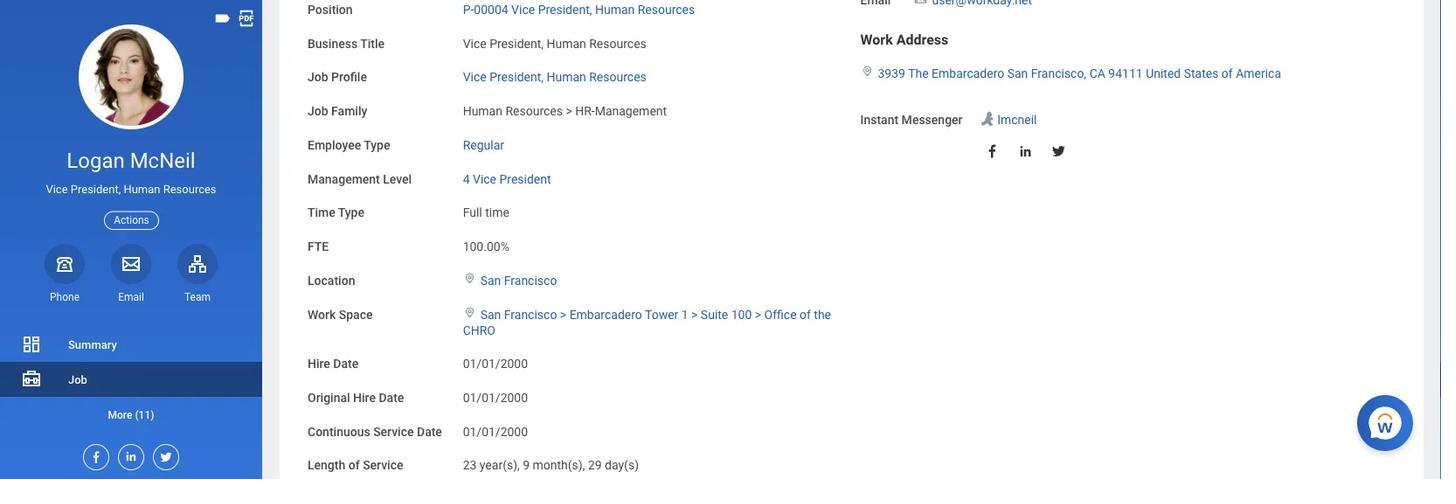 Task type: vqa. For each thing, say whether or not it's contained in the screenshot.


Task type: locate. For each thing, give the bounding box(es) containing it.
president, inside navigation pane region
[[71, 183, 121, 196]]

management level
[[308, 172, 412, 187]]

resources inside business title 'element'
[[590, 37, 647, 51]]

work for work address
[[861, 32, 893, 48]]

the
[[814, 308, 832, 322]]

1 vertical spatial san
[[481, 274, 501, 288]]

vice president, human resources up vice president, human resources link
[[463, 37, 647, 51]]

of right states
[[1222, 66, 1234, 81]]

0 vertical spatial location image
[[861, 65, 875, 78]]

vice inside navigation pane region
[[46, 183, 68, 196]]

0 vertical spatial type
[[364, 138, 390, 153]]

location image down 100.00%
[[463, 273, 477, 285]]

regular link
[[463, 135, 505, 153]]

human up business title 'element'
[[595, 3, 635, 17]]

employee
[[308, 138, 361, 153]]

mail image up "email"
[[121, 253, 142, 274]]

4
[[463, 172, 470, 187]]

president, down logan
[[71, 183, 121, 196]]

>
[[566, 104, 573, 119], [560, 308, 567, 322], [692, 308, 698, 322], [755, 308, 762, 322]]

management down vice president, human resources link
[[595, 104, 667, 119]]

vice president, human resources down logan mcneil
[[46, 183, 216, 196]]

0 vertical spatial san
[[1008, 66, 1029, 81]]

vice right "4"
[[473, 172, 497, 187]]

human up regular link
[[463, 104, 503, 119]]

more (11) button
[[0, 397, 262, 432]]

job image
[[21, 369, 42, 390]]

01/01/2000 for continuous service date
[[463, 425, 528, 439]]

more (11) button
[[0, 404, 262, 425]]

tag image
[[213, 9, 233, 28]]

service down original hire date
[[374, 425, 414, 439]]

1 vertical spatial job
[[308, 104, 328, 119]]

type right 'time'
[[338, 206, 365, 220]]

1 vertical spatial service
[[363, 459, 404, 473]]

messenger
[[902, 113, 963, 128]]

list
[[0, 327, 262, 432]]

job left family
[[308, 104, 328, 119]]

1 vertical spatial embarcadero
[[570, 308, 643, 322]]

continuous
[[308, 425, 370, 439]]

01/01/2000 for original hire date
[[463, 391, 528, 405]]

service
[[374, 425, 414, 439], [363, 459, 404, 473]]

work for work space
[[308, 308, 336, 322]]

> inside job family element
[[566, 104, 573, 119]]

human up vice president, human resources link
[[547, 37, 587, 51]]

0 vertical spatial job
[[308, 70, 328, 85]]

01/01/2000 up original hire date element
[[463, 357, 528, 372]]

vice president, human resources for business title 'element'
[[463, 37, 647, 51]]

vice president, human resources
[[463, 37, 647, 51], [463, 70, 647, 85], [46, 183, 216, 196]]

job family
[[308, 104, 368, 119]]

1 horizontal spatial of
[[800, 308, 811, 322]]

profile
[[332, 70, 367, 85]]

1 horizontal spatial hire
[[353, 391, 376, 405]]

embarcadero inside san francisco > embarcadero tower 1 > suite 100 > office of the chro
[[570, 308, 643, 322]]

hire up continuous service date
[[353, 391, 376, 405]]

2 vertical spatial location image
[[463, 307, 477, 319]]

of
[[1222, 66, 1234, 81], [800, 308, 811, 322], [349, 459, 360, 473]]

p-
[[463, 3, 474, 17]]

president, down '00004'
[[490, 37, 544, 51]]

date left continuous service date element at the bottom left
[[417, 425, 442, 439]]

san
[[1008, 66, 1029, 81], [481, 274, 501, 288], [481, 308, 501, 322]]

vice up regular link
[[463, 70, 487, 85]]

summary image
[[21, 334, 42, 355]]

francisco inside san francisco > embarcadero tower 1 > suite 100 > office of the chro
[[504, 308, 557, 322]]

management inside job family element
[[595, 104, 667, 119]]

linkedin image
[[119, 445, 138, 463]]

1 vertical spatial francisco
[[504, 308, 557, 322]]

0 horizontal spatial hire
[[308, 357, 330, 372]]

embarcadero right the
[[932, 66, 1005, 81]]

length of service
[[308, 459, 404, 473]]

1 vertical spatial type
[[338, 206, 365, 220]]

0 vertical spatial francisco
[[504, 274, 557, 288]]

1 vertical spatial work
[[308, 308, 336, 322]]

0 horizontal spatial management
[[308, 172, 380, 187]]

team link
[[178, 244, 218, 304]]

phone button
[[45, 244, 85, 304]]

0 vertical spatial date
[[333, 357, 359, 372]]

date up original hire date
[[333, 357, 359, 372]]

san inside san francisco > embarcadero tower 1 > suite 100 > office of the chro
[[481, 308, 501, 322]]

vice down p-
[[463, 37, 487, 51]]

linkedin image
[[1018, 144, 1034, 159]]

0 horizontal spatial embarcadero
[[570, 308, 643, 322]]

more
[[108, 409, 132, 421]]

1 vertical spatial mail image
[[121, 253, 142, 274]]

2 vertical spatial job
[[68, 373, 87, 386]]

4 vice president link
[[463, 169, 551, 187]]

president, inside vice president, human resources link
[[490, 70, 544, 85]]

job down summary at the left bottom
[[68, 373, 87, 386]]

actions
[[114, 214, 149, 227]]

business title element
[[463, 26, 647, 52]]

job
[[308, 70, 328, 85], [308, 104, 328, 119], [68, 373, 87, 386]]

human inside navigation pane region
[[124, 183, 160, 196]]

mail image
[[913, 0, 929, 6], [121, 253, 142, 274]]

work up 3939
[[861, 32, 893, 48]]

human inside business title 'element'
[[547, 37, 587, 51]]

president, up business title 'element'
[[538, 3, 592, 17]]

san francisco link
[[481, 270, 557, 288]]

human inside job family element
[[463, 104, 503, 119]]

location image
[[861, 65, 875, 78], [463, 273, 477, 285], [463, 307, 477, 319]]

job for job profile
[[308, 70, 328, 85]]

date up continuous service date
[[379, 391, 404, 405]]

time
[[308, 206, 336, 220]]

job family element
[[463, 94, 667, 120]]

space
[[339, 308, 373, 322]]

business
[[308, 37, 358, 51]]

1 horizontal spatial date
[[379, 391, 404, 405]]

1 vertical spatial vice president, human resources
[[463, 70, 647, 85]]

of left the
[[800, 308, 811, 322]]

san for san francisco
[[481, 274, 501, 288]]

summary link
[[0, 327, 262, 362]]

3 01/01/2000 from the top
[[463, 425, 528, 439]]

0 horizontal spatial mail image
[[121, 253, 142, 274]]

0 vertical spatial work
[[861, 32, 893, 48]]

human down logan mcneil
[[124, 183, 160, 196]]

location image for space
[[463, 307, 477, 319]]

twitter image
[[154, 445, 173, 464]]

navigation pane region
[[0, 0, 262, 479]]

phone image
[[52, 253, 77, 274]]

san up chro
[[481, 308, 501, 322]]

2 vertical spatial vice president, human resources
[[46, 183, 216, 196]]

embarcadero
[[932, 66, 1005, 81], [570, 308, 643, 322]]

facebook image down aim icon
[[985, 144, 1001, 159]]

type up management level on the left top of the page
[[364, 138, 390, 153]]

instant messenger
[[861, 113, 963, 128]]

1 horizontal spatial management
[[595, 104, 667, 119]]

facebook image left linkedin icon
[[84, 445, 103, 464]]

01/01/2000
[[463, 357, 528, 372], [463, 391, 528, 405], [463, 425, 528, 439]]

mail image up address
[[913, 0, 929, 6]]

management down employee type
[[308, 172, 380, 187]]

23
[[463, 459, 477, 473]]

2 horizontal spatial of
[[1222, 66, 1234, 81]]

vice
[[512, 3, 535, 17], [463, 37, 487, 51], [463, 70, 487, 85], [473, 172, 497, 187], [46, 183, 68, 196]]

employee type
[[308, 138, 390, 153]]

2 horizontal spatial date
[[417, 425, 442, 439]]

fte
[[308, 240, 329, 254]]

2 vertical spatial san
[[481, 308, 501, 322]]

0 vertical spatial service
[[374, 425, 414, 439]]

francisco for san francisco > embarcadero tower 1 > suite 100 > office of the chro
[[504, 308, 557, 322]]

0 horizontal spatial work
[[308, 308, 336, 322]]

date
[[333, 357, 359, 372], [379, 391, 404, 405], [417, 425, 442, 439]]

2 vertical spatial 01/01/2000
[[463, 425, 528, 439]]

summary
[[68, 338, 117, 351]]

location image up chro
[[463, 307, 477, 319]]

suite
[[701, 308, 729, 322]]

francisco down san francisco
[[504, 308, 557, 322]]

email
[[118, 291, 144, 303]]

0 vertical spatial facebook image
[[985, 144, 1001, 159]]

1 horizontal spatial facebook image
[[985, 144, 1001, 159]]

1 vertical spatial of
[[800, 308, 811, 322]]

san francisco > embarcadero tower 1 > suite 100 > office of the chro
[[463, 308, 832, 338]]

lmcneil link
[[998, 110, 1037, 128]]

0 vertical spatial of
[[1222, 66, 1234, 81]]

states
[[1185, 66, 1219, 81]]

0 horizontal spatial facebook image
[[84, 445, 103, 464]]

aim image
[[979, 111, 996, 128]]

00004
[[474, 3, 509, 17]]

view team image
[[187, 253, 208, 274]]

view printable version (pdf) image
[[237, 9, 256, 28]]

01/01/2000 up continuous service date element at the bottom left
[[463, 391, 528, 405]]

work left space
[[308, 308, 336, 322]]

vice president, human resources up job family element
[[463, 70, 647, 85]]

location image left 3939
[[861, 65, 875, 78]]

hire up original
[[308, 357, 330, 372]]

1 horizontal spatial embarcadero
[[932, 66, 1005, 81]]

0 vertical spatial vice president, human resources
[[463, 37, 647, 51]]

01/01/2000 up year(s),
[[463, 425, 528, 439]]

0 vertical spatial embarcadero
[[932, 66, 1005, 81]]

francisco
[[504, 274, 557, 288], [504, 308, 557, 322]]

vice down logan
[[46, 183, 68, 196]]

1 francisco from the top
[[504, 274, 557, 288]]

mcneil
[[130, 148, 196, 173]]

email button
[[111, 244, 151, 304]]

service down continuous service date
[[363, 459, 404, 473]]

twitter image
[[1052, 144, 1067, 159]]

fte element
[[463, 229, 510, 255]]

job left profile
[[308, 70, 328, 85]]

2 francisco from the top
[[504, 308, 557, 322]]

vice inside business title 'element'
[[463, 37, 487, 51]]

1 horizontal spatial mail image
[[913, 0, 929, 6]]

continuous service date
[[308, 425, 442, 439]]

0 vertical spatial management
[[595, 104, 667, 119]]

0 vertical spatial mail image
[[913, 0, 929, 6]]

time type
[[308, 206, 365, 220]]

23 year(s), 9 month(s), 29 day(s)
[[463, 459, 639, 473]]

san left francisco,
[[1008, 66, 1029, 81]]

ca
[[1090, 66, 1106, 81]]

1 01/01/2000 from the top
[[463, 357, 528, 372]]

hire date element
[[463, 347, 528, 373]]

of right the length
[[349, 459, 360, 473]]

original hire date element
[[463, 380, 528, 407]]

1 vertical spatial 01/01/2000
[[463, 391, 528, 405]]

4 vice president
[[463, 172, 551, 187]]

1 horizontal spatial work
[[861, 32, 893, 48]]

vice president, human resources link
[[463, 67, 647, 85]]

san down 100.00%
[[481, 274, 501, 288]]

management
[[595, 104, 667, 119], [308, 172, 380, 187]]

0 vertical spatial 01/01/2000
[[463, 357, 528, 372]]

2 vertical spatial of
[[349, 459, 360, 473]]

address
[[897, 32, 949, 48]]

francisco down 100.00%
[[504, 274, 557, 288]]

vice president, human resources for vice president, human resources link
[[463, 70, 647, 85]]

francisco inside san francisco link
[[504, 274, 557, 288]]

facebook image
[[985, 144, 1001, 159], [84, 445, 103, 464]]

instant
[[861, 113, 899, 128]]

date for hire
[[379, 391, 404, 405]]

1 vertical spatial facebook image
[[84, 445, 103, 464]]

president, down business title 'element'
[[490, 70, 544, 85]]

2 01/01/2000 from the top
[[463, 391, 528, 405]]

1 vertical spatial hire
[[353, 391, 376, 405]]

team
[[185, 291, 211, 303]]

phone
[[50, 291, 80, 303]]

president,
[[538, 3, 592, 17], [490, 37, 544, 51], [490, 70, 544, 85], [71, 183, 121, 196]]

location image for address
[[861, 65, 875, 78]]

1 vertical spatial date
[[379, 391, 404, 405]]

human
[[595, 3, 635, 17], [547, 37, 587, 51], [547, 70, 587, 85], [463, 104, 503, 119], [124, 183, 160, 196]]

type for time type
[[338, 206, 365, 220]]

embarcadero left tower
[[570, 308, 643, 322]]

francisco,
[[1032, 66, 1087, 81]]

position
[[308, 3, 353, 17]]

united
[[1147, 66, 1182, 81]]

2 vertical spatial date
[[417, 425, 442, 439]]

business title
[[308, 37, 385, 51]]



Task type: describe. For each thing, give the bounding box(es) containing it.
america
[[1237, 66, 1282, 81]]

level
[[383, 172, 412, 187]]

mail image inside popup button
[[121, 253, 142, 274]]

full
[[463, 206, 482, 220]]

month(s),
[[533, 459, 585, 473]]

29
[[588, 459, 602, 473]]

job inside "link"
[[68, 373, 87, 386]]

3939
[[878, 66, 906, 81]]

actions button
[[104, 211, 159, 230]]

1 vertical spatial location image
[[463, 273, 477, 285]]

office
[[765, 308, 797, 322]]

email logan mcneil element
[[111, 290, 151, 304]]

1
[[682, 308, 689, 322]]

time
[[486, 206, 510, 220]]

human resources > hr-management
[[463, 104, 667, 119]]

100
[[732, 308, 752, 322]]

continuous service date element
[[463, 414, 528, 440]]

p-00004 vice president, human resources link
[[463, 0, 695, 17]]

of inside san francisco > embarcadero tower 1 > suite 100 > office of the chro
[[800, 308, 811, 322]]

1 vertical spatial management
[[308, 172, 380, 187]]

president, inside business title 'element'
[[490, 37, 544, 51]]

day(s)
[[605, 459, 639, 473]]

original
[[308, 391, 350, 405]]

the
[[909, 66, 929, 81]]

francisco for san francisco
[[504, 274, 557, 288]]

3939 the embarcadero san francisco, ca 94111 united states of america
[[878, 66, 1282, 81]]

logan mcneil
[[67, 148, 196, 173]]

length of service element
[[463, 448, 639, 474]]

regular
[[463, 138, 505, 153]]

san for san francisco > embarcadero tower 1 > suite 100 > office of the chro
[[481, 308, 501, 322]]

team logan mcneil element
[[178, 290, 218, 304]]

chro
[[463, 324, 496, 338]]

title
[[360, 37, 385, 51]]

01/01/2000 for hire date
[[463, 357, 528, 372]]

hire date
[[308, 357, 359, 372]]

0 horizontal spatial of
[[349, 459, 360, 473]]

location
[[308, 274, 355, 288]]

full time element
[[463, 202, 510, 220]]

resources inside job family element
[[506, 104, 563, 119]]

phone logan mcneil element
[[45, 290, 85, 304]]

0 horizontal spatial date
[[333, 357, 359, 372]]

vice right '00004'
[[512, 3, 535, 17]]

94111
[[1109, 66, 1143, 81]]

work space
[[308, 308, 373, 322]]

job link
[[0, 362, 262, 397]]

p-00004 vice president, human resources
[[463, 3, 695, 17]]

president
[[500, 172, 551, 187]]

san francisco
[[481, 274, 557, 288]]

date for service
[[417, 425, 442, 439]]

president, inside p-00004 vice president, human resources link
[[538, 3, 592, 17]]

type for employee type
[[364, 138, 390, 153]]

human up job family element
[[547, 70, 587, 85]]

9
[[523, 459, 530, 473]]

vice president, human resources inside navigation pane region
[[46, 183, 216, 196]]

family
[[332, 104, 368, 119]]

san francisco > embarcadero tower 1 > suite 100 > office of the chro link
[[463, 304, 832, 338]]

tower
[[645, 308, 679, 322]]

logan
[[67, 148, 125, 173]]

original hire date
[[308, 391, 404, 405]]

100.00%
[[463, 240, 510, 254]]

lmcneil
[[998, 113, 1037, 128]]

resources inside navigation pane region
[[163, 183, 216, 196]]

3939 the embarcadero san francisco, ca 94111 united states of america link
[[878, 63, 1282, 81]]

0 vertical spatial hire
[[308, 357, 330, 372]]

list containing summary
[[0, 327, 262, 432]]

year(s),
[[480, 459, 520, 473]]

more (11)
[[108, 409, 154, 421]]

job profile
[[308, 70, 367, 85]]

(11)
[[135, 409, 154, 421]]

job for job family
[[308, 104, 328, 119]]

work address
[[861, 32, 949, 48]]

hr-
[[576, 104, 595, 119]]

length
[[308, 459, 346, 473]]

full time
[[463, 206, 510, 220]]



